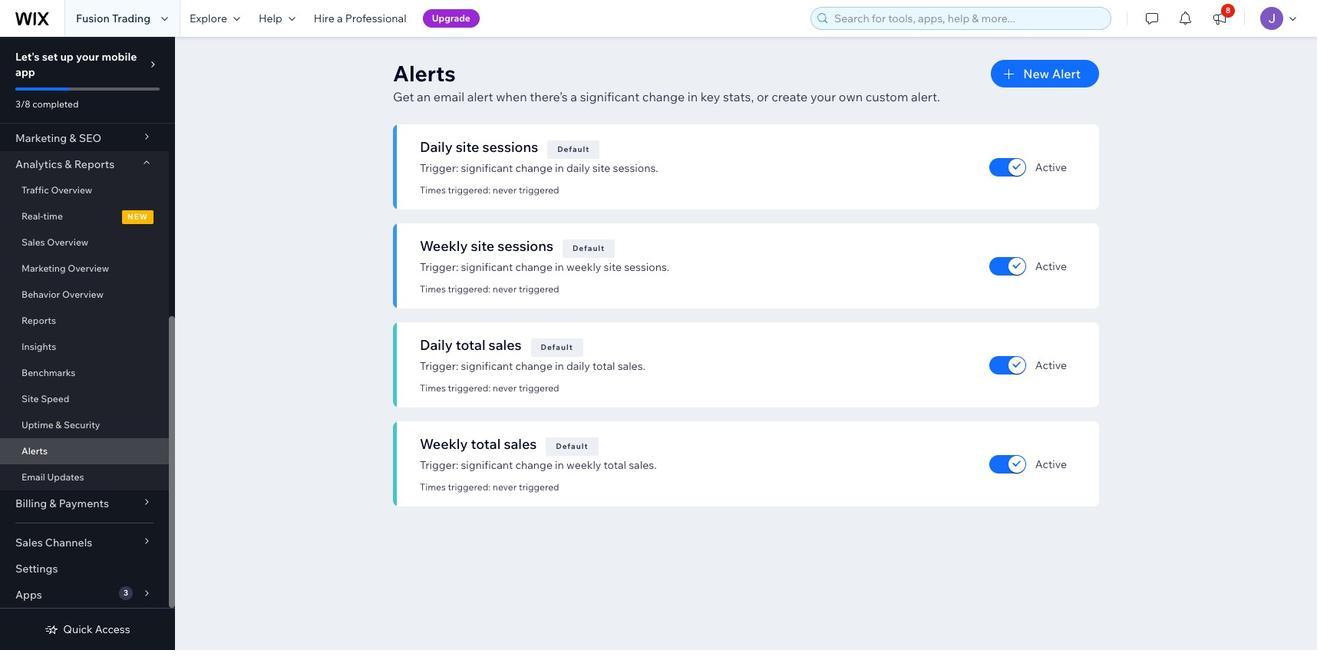Task type: locate. For each thing, give the bounding box(es) containing it.
daily for daily site sessions
[[420, 138, 453, 156]]

trigger: for weekly total sales
[[420, 459, 459, 472]]

change for weekly total sales
[[516, 459, 553, 472]]

0 vertical spatial sessions
[[483, 138, 539, 156]]

times triggered: never triggered down the weekly site sessions on the top left of the page
[[420, 283, 560, 295]]

3 times from the top
[[420, 382, 446, 394]]

alerts up email
[[22, 445, 48, 457]]

0 vertical spatial a
[[337, 12, 343, 25]]

1 weekly from the top
[[420, 237, 468, 255]]

weekly site sessions
[[420, 237, 554, 255]]

triggered for daily total sales
[[519, 382, 560, 394]]

4 triggered: from the top
[[448, 482, 491, 493]]

0 vertical spatial marketing
[[15, 131, 67, 145]]

triggered: down the weekly site sessions on the top left of the page
[[448, 283, 491, 295]]

overview for marketing overview
[[68, 263, 109, 274]]

never for daily total sales
[[493, 382, 517, 394]]

1 vertical spatial weekly
[[567, 459, 602, 472]]

in for weekly total sales
[[555, 459, 564, 472]]

4 never from the top
[[493, 482, 517, 493]]

times
[[420, 184, 446, 196], [420, 283, 446, 295], [420, 382, 446, 394], [420, 482, 446, 493]]

weekly for weekly total sales
[[420, 435, 468, 453]]

email updates
[[22, 472, 84, 483]]

total
[[456, 336, 486, 354], [593, 359, 616, 373], [471, 435, 501, 453], [604, 459, 627, 472]]

3 trigger: from the top
[[420, 359, 459, 373]]

sales for sales channels
[[15, 536, 43, 550]]

your inside let's set up your mobile app
[[76, 50, 99, 64]]

billing & payments button
[[0, 491, 169, 517]]

trigger: for daily site sessions
[[420, 161, 459, 175]]

triggered for daily site sessions
[[519, 184, 560, 196]]

or
[[757, 89, 769, 104]]

1 vertical spatial weekly
[[420, 435, 468, 453]]

1 triggered: from the top
[[448, 184, 491, 196]]

3 times triggered: never triggered from the top
[[420, 382, 560, 394]]

change down daily site sessions
[[516, 161, 553, 175]]

trigger: down the weekly site sessions on the top left of the page
[[420, 260, 459, 274]]

own
[[839, 89, 863, 104]]

reports up the insights
[[22, 315, 56, 326]]

in
[[688, 89, 698, 104], [555, 161, 564, 175], [555, 260, 564, 274], [555, 359, 564, 373], [555, 459, 564, 472]]

0 horizontal spatial your
[[76, 50, 99, 64]]

sessions up trigger: significant change in weekly site sessions.
[[498, 237, 554, 255]]

default up the 'trigger: significant change in daily site sessions.'
[[558, 144, 590, 154]]

2 triggered from the top
[[519, 283, 560, 295]]

overview up marketing overview
[[47, 237, 88, 248]]

& inside billing & payments "dropdown button"
[[49, 497, 56, 511]]

1 vertical spatial alerts
[[22, 445, 48, 457]]

2 daily from the top
[[567, 359, 590, 373]]

weekly
[[420, 237, 468, 255], [420, 435, 468, 453]]

0 vertical spatial alerts
[[393, 60, 456, 87]]

3/8
[[15, 98, 30, 110]]

sales. for weekly total sales
[[629, 459, 657, 472]]

sales up "trigger: significant change in weekly total sales."
[[504, 435, 537, 453]]

trigger: significant change in daily total sales.
[[420, 359, 646, 373]]

times up daily total sales at the left bottom of page
[[420, 283, 446, 295]]

8 button
[[1204, 0, 1237, 37]]

4 active from the top
[[1036, 457, 1068, 471]]

trading
[[112, 12, 151, 25]]

triggered: down weekly total sales
[[448, 482, 491, 493]]

0 vertical spatial daily
[[567, 161, 590, 175]]

triggered: down daily total sales at the left bottom of page
[[448, 382, 491, 394]]

times triggered: never triggered for daily site sessions
[[420, 184, 560, 196]]

never down trigger: significant change in weekly site sessions.
[[493, 283, 517, 295]]

0 horizontal spatial a
[[337, 12, 343, 25]]

trigger: down weekly total sales
[[420, 459, 459, 472]]

overview for behavior overview
[[62, 289, 104, 300]]

marketing for marketing & seo
[[15, 131, 67, 145]]

4 trigger: from the top
[[420, 459, 459, 472]]

alerts inside alerts link
[[22, 445, 48, 457]]

&
[[69, 131, 76, 145], [65, 157, 72, 171], [56, 419, 62, 431], [49, 497, 56, 511]]

reports link
[[0, 308, 169, 334]]

real-time
[[22, 210, 63, 222]]

updates
[[47, 472, 84, 483]]

insights link
[[0, 334, 169, 360]]

& inside marketing & seo dropdown button
[[69, 131, 76, 145]]

triggered down the 'trigger: significant change in daily site sessions.'
[[519, 184, 560, 196]]

default for weekly total sales
[[556, 442, 589, 452]]

sales for sales overview
[[22, 237, 45, 248]]

sales up "trigger: significant change in daily total sales."
[[489, 336, 522, 354]]

alerts up the an at top left
[[393, 60, 456, 87]]

0 horizontal spatial alerts
[[22, 445, 48, 457]]

3 triggered: from the top
[[448, 382, 491, 394]]

significant down weekly total sales
[[461, 459, 513, 472]]

daily
[[567, 161, 590, 175], [567, 359, 590, 373]]

times down daily total sales at the left bottom of page
[[420, 382, 446, 394]]

a right there's
[[571, 89, 578, 104]]

1 horizontal spatial reports
[[74, 157, 115, 171]]

active
[[1036, 160, 1068, 174], [1036, 259, 1068, 273], [1036, 358, 1068, 372], [1036, 457, 1068, 471]]

change for weekly site sessions
[[516, 260, 553, 274]]

3 never from the top
[[493, 382, 517, 394]]

triggered down "trigger: significant change in weekly total sales."
[[519, 482, 560, 493]]

your left own at the right of the page
[[811, 89, 837, 104]]

sidebar element
[[0, 0, 175, 651]]

0 vertical spatial sales
[[22, 237, 45, 248]]

change inside alerts get an email alert when there's a significant change in key stats, or create your own custom alert.
[[643, 89, 685, 104]]

marketing up behavior
[[22, 263, 66, 274]]

4 times from the top
[[420, 482, 446, 493]]

trigger: down daily total sales at the left bottom of page
[[420, 359, 459, 373]]

significant for weekly total sales
[[461, 459, 513, 472]]

alerts get an email alert when there's a significant change in key stats, or create your own custom alert.
[[393, 60, 941, 104]]

never for weekly site sessions
[[493, 283, 517, 295]]

mobile
[[102, 50, 137, 64]]

new alert
[[1024, 66, 1081, 81]]

app
[[15, 65, 35, 79]]

seo
[[79, 131, 101, 145]]

0 vertical spatial daily
[[420, 138, 453, 156]]

change down daily total sales at the left bottom of page
[[516, 359, 553, 373]]

2 triggered: from the top
[[448, 283, 491, 295]]

triggered: for daily site sessions
[[448, 184, 491, 196]]

1 triggered from the top
[[519, 184, 560, 196]]

2 times triggered: never triggered from the top
[[420, 283, 560, 295]]

0 horizontal spatial reports
[[22, 315, 56, 326]]

1 trigger: from the top
[[420, 161, 459, 175]]

2 daily from the top
[[420, 336, 453, 354]]

sessions. for weekly site sessions
[[625, 260, 670, 274]]

significant down daily site sessions
[[461, 161, 513, 175]]

never down "trigger: significant change in daily total sales."
[[493, 382, 517, 394]]

trigger: for daily total sales
[[420, 359, 459, 373]]

daily
[[420, 138, 453, 156], [420, 336, 453, 354]]

default
[[558, 144, 590, 154], [573, 243, 605, 253], [541, 343, 574, 353], [556, 442, 589, 452]]

& for uptime
[[56, 419, 62, 431]]

4 triggered from the top
[[519, 482, 560, 493]]

analytics & reports button
[[0, 151, 169, 177]]

get
[[393, 89, 414, 104]]

significant down daily total sales at the left bottom of page
[[461, 359, 513, 373]]

3 triggered from the top
[[519, 382, 560, 394]]

explore
[[190, 12, 227, 25]]

sales down real-
[[22, 237, 45, 248]]

1 vertical spatial sessions.
[[625, 260, 670, 274]]

times triggered: never triggered
[[420, 184, 560, 196], [420, 283, 560, 295], [420, 382, 560, 394], [420, 482, 560, 493]]

0 vertical spatial sessions.
[[613, 161, 659, 175]]

& down marketing & seo
[[65, 157, 72, 171]]

overview down marketing overview link
[[62, 289, 104, 300]]

alerts inside alerts get an email alert when there's a significant change in key stats, or create your own custom alert.
[[393, 60, 456, 87]]

sales
[[489, 336, 522, 354], [504, 435, 537, 453]]

1 horizontal spatial your
[[811, 89, 837, 104]]

1 weekly from the top
[[567, 260, 602, 274]]

in for daily site sessions
[[555, 161, 564, 175]]

1 vertical spatial sales.
[[629, 459, 657, 472]]

reports down seo
[[74, 157, 115, 171]]

2 times from the top
[[420, 283, 446, 295]]

0 vertical spatial weekly
[[420, 237, 468, 255]]

1 vertical spatial sessions
[[498, 237, 554, 255]]

email
[[22, 472, 45, 483]]

site
[[22, 393, 39, 405]]

a right hire
[[337, 12, 343, 25]]

4 times triggered: never triggered from the top
[[420, 482, 560, 493]]

weekly
[[567, 260, 602, 274], [567, 459, 602, 472]]

1 vertical spatial daily
[[567, 359, 590, 373]]

1 never from the top
[[493, 184, 517, 196]]

times triggered: never triggered down daily total sales at the left bottom of page
[[420, 382, 560, 394]]

sessions.
[[613, 161, 659, 175], [625, 260, 670, 274]]

traffic overview link
[[0, 177, 169, 204]]

overview down sales overview link
[[68, 263, 109, 274]]

& left seo
[[69, 131, 76, 145]]

custom
[[866, 89, 909, 104]]

never down the 'trigger: significant change in daily site sessions.'
[[493, 184, 517, 196]]

0 vertical spatial sales
[[489, 336, 522, 354]]

change down weekly total sales
[[516, 459, 553, 472]]

change left key
[[643, 89, 685, 104]]

sales up settings
[[15, 536, 43, 550]]

& inside uptime & security "link"
[[56, 419, 62, 431]]

default up "trigger: significant change in daily total sales."
[[541, 343, 574, 353]]

2 never from the top
[[493, 283, 517, 295]]

set
[[42, 50, 58, 64]]

1 daily from the top
[[420, 138, 453, 156]]

your right up
[[76, 50, 99, 64]]

marketing inside dropdown button
[[15, 131, 67, 145]]

in for weekly site sessions
[[555, 260, 564, 274]]

1 vertical spatial a
[[571, 89, 578, 104]]

overview
[[51, 184, 92, 196], [47, 237, 88, 248], [68, 263, 109, 274], [62, 289, 104, 300]]

2 trigger: from the top
[[420, 260, 459, 274]]

1 times triggered: never triggered from the top
[[420, 184, 560, 196]]

change down the weekly site sessions on the top left of the page
[[516, 260, 553, 274]]

channels
[[45, 536, 92, 550]]

2 weekly from the top
[[420, 435, 468, 453]]

default up trigger: significant change in weekly site sessions.
[[573, 243, 605, 253]]

alert.
[[912, 89, 941, 104]]

never down "trigger: significant change in weekly total sales."
[[493, 482, 517, 493]]

triggered: down daily site sessions
[[448, 184, 491, 196]]

trigger: down daily site sessions
[[420, 161, 459, 175]]

2 active from the top
[[1036, 259, 1068, 273]]

trigger:
[[420, 161, 459, 175], [420, 260, 459, 274], [420, 359, 459, 373], [420, 459, 459, 472]]

1 active from the top
[[1036, 160, 1068, 174]]

1 vertical spatial sales
[[15, 536, 43, 550]]

1 vertical spatial daily
[[420, 336, 453, 354]]

times triggered: never triggered down daily site sessions
[[420, 184, 560, 196]]

sessions up the 'trigger: significant change in daily site sessions.'
[[483, 138, 539, 156]]

1 vertical spatial sales
[[504, 435, 537, 453]]

0 vertical spatial your
[[76, 50, 99, 64]]

upgrade button
[[423, 9, 480, 28]]

never for daily site sessions
[[493, 184, 517, 196]]

1 vertical spatial your
[[811, 89, 837, 104]]

1 vertical spatial marketing
[[22, 263, 66, 274]]

daily total sales
[[420, 336, 522, 354]]

1 horizontal spatial a
[[571, 89, 578, 104]]

default up "trigger: significant change in weekly total sales."
[[556, 442, 589, 452]]

overview for traffic overview
[[51, 184, 92, 196]]

0 vertical spatial weekly
[[567, 260, 602, 274]]

3 active from the top
[[1036, 358, 1068, 372]]

alerts
[[393, 60, 456, 87], [22, 445, 48, 457]]

overview down analytics & reports
[[51, 184, 92, 196]]

settings link
[[0, 556, 169, 582]]

reports inside dropdown button
[[74, 157, 115, 171]]

1 daily from the top
[[567, 161, 590, 175]]

times triggered: never triggered for daily total sales
[[420, 382, 560, 394]]

2 weekly from the top
[[567, 459, 602, 472]]

quick
[[63, 623, 93, 637]]

0 vertical spatial sales.
[[618, 359, 646, 373]]

let's
[[15, 50, 40, 64]]

times triggered: never triggered down weekly total sales
[[420, 482, 560, 493]]

significant right there's
[[580, 89, 640, 104]]

your
[[76, 50, 99, 64], [811, 89, 837, 104]]

times down weekly total sales
[[420, 482, 446, 493]]

& right billing
[[49, 497, 56, 511]]

0 vertical spatial reports
[[74, 157, 115, 171]]

& right 'uptime'
[[56, 419, 62, 431]]

times down daily site sessions
[[420, 184, 446, 196]]

a
[[337, 12, 343, 25], [571, 89, 578, 104]]

& inside the analytics & reports dropdown button
[[65, 157, 72, 171]]

sales inside dropdown button
[[15, 536, 43, 550]]

1 times from the top
[[420, 184, 446, 196]]

upgrade
[[432, 12, 471, 24]]

significant down the weekly site sessions on the top left of the page
[[461, 260, 513, 274]]

triggered down trigger: significant change in weekly site sessions.
[[519, 283, 560, 295]]

active for daily site sessions
[[1036, 160, 1068, 174]]

weekly total sales
[[420, 435, 537, 453]]

marketing up 'analytics' on the left of the page
[[15, 131, 67, 145]]

sales.
[[618, 359, 646, 373], [629, 459, 657, 472]]

billing & payments
[[15, 497, 109, 511]]

behavior overview link
[[0, 282, 169, 308]]

1 horizontal spatial alerts
[[393, 60, 456, 87]]

triggered down "trigger: significant change in daily total sales."
[[519, 382, 560, 394]]

sales
[[22, 237, 45, 248], [15, 536, 43, 550]]

& for billing
[[49, 497, 56, 511]]



Task type: describe. For each thing, give the bounding box(es) containing it.
marketing for marketing overview
[[22, 263, 66, 274]]

quick access button
[[45, 623, 130, 637]]

analytics & reports
[[15, 157, 115, 171]]

create
[[772, 89, 808, 104]]

alerts for alerts
[[22, 445, 48, 457]]

alert
[[467, 89, 494, 104]]

behavior
[[22, 289, 60, 300]]

fusion trading
[[76, 12, 151, 25]]

triggered for weekly site sessions
[[519, 283, 560, 295]]

& for marketing
[[69, 131, 76, 145]]

security
[[64, 419, 100, 431]]

let's set up your mobile app
[[15, 50, 137, 79]]

triggered: for daily total sales
[[448, 382, 491, 394]]

apps
[[15, 588, 42, 602]]

sales overview
[[22, 237, 88, 248]]

uptime & security
[[22, 419, 100, 431]]

marketing overview link
[[0, 256, 169, 282]]

triggered: for weekly total sales
[[448, 482, 491, 493]]

hire a professional link
[[305, 0, 416, 37]]

fusion
[[76, 12, 110, 25]]

Search for tools, apps, help & more... field
[[830, 8, 1107, 29]]

daily for sales
[[567, 359, 590, 373]]

marketing & seo
[[15, 131, 101, 145]]

sales channels button
[[0, 530, 169, 556]]

hire a professional
[[314, 12, 407, 25]]

real-
[[22, 210, 43, 222]]

daily for daily total sales
[[420, 336, 453, 354]]

up
[[60, 50, 74, 64]]

significant for daily site sessions
[[461, 161, 513, 175]]

time
[[43, 210, 63, 222]]

sales for daily total sales
[[489, 336, 522, 354]]

uptime & security link
[[0, 412, 169, 439]]

a inside alerts get an email alert when there's a significant change in key stats, or create your own custom alert.
[[571, 89, 578, 104]]

sales overview link
[[0, 230, 169, 256]]

overview for sales overview
[[47, 237, 88, 248]]

an
[[417, 89, 431, 104]]

benchmarks link
[[0, 360, 169, 386]]

insights
[[22, 341, 56, 353]]

alerts for alerts get an email alert when there's a significant change in key stats, or create your own custom alert.
[[393, 60, 456, 87]]

sessions for daily site sessions
[[483, 138, 539, 156]]

trigger: significant change in weekly site sessions.
[[420, 260, 670, 274]]

email
[[434, 89, 465, 104]]

settings
[[15, 562, 58, 576]]

alert
[[1053, 66, 1081, 81]]

stats,
[[723, 89, 754, 104]]

email updates link
[[0, 465, 169, 491]]

triggered for weekly total sales
[[519, 482, 560, 493]]

help button
[[250, 0, 305, 37]]

default for weekly site sessions
[[573, 243, 605, 253]]

quick access
[[63, 623, 130, 637]]

access
[[95, 623, 130, 637]]

times for daily total sales
[[420, 382, 446, 394]]

site speed
[[22, 393, 69, 405]]

active for weekly site sessions
[[1036, 259, 1068, 273]]

times triggered: never triggered for weekly site sessions
[[420, 283, 560, 295]]

never for weekly total sales
[[493, 482, 517, 493]]

3
[[124, 588, 128, 598]]

traffic overview
[[22, 184, 92, 196]]

significant for daily total sales
[[461, 359, 513, 373]]

in inside alerts get an email alert when there's a significant change in key stats, or create your own custom alert.
[[688, 89, 698, 104]]

times triggered: never triggered for weekly total sales
[[420, 482, 560, 493]]

your inside alerts get an email alert when there's a significant change in key stats, or create your own custom alert.
[[811, 89, 837, 104]]

professional
[[345, 12, 407, 25]]

trigger: significant change in daily site sessions.
[[420, 161, 659, 175]]

behavior overview
[[22, 289, 104, 300]]

trigger: for weekly site sessions
[[420, 260, 459, 274]]

default for daily site sessions
[[558, 144, 590, 154]]

marketing overview
[[22, 263, 109, 274]]

significant for weekly site sessions
[[461, 260, 513, 274]]

times for weekly total sales
[[420, 482, 446, 493]]

8
[[1227, 5, 1231, 15]]

active for weekly total sales
[[1036, 457, 1068, 471]]

hire
[[314, 12, 335, 25]]

marketing & seo button
[[0, 125, 169, 151]]

uptime
[[22, 419, 53, 431]]

daily for sessions
[[567, 161, 590, 175]]

when
[[496, 89, 527, 104]]

sessions. for daily site sessions
[[613, 161, 659, 175]]

in for daily total sales
[[555, 359, 564, 373]]

triggered: for weekly site sessions
[[448, 283, 491, 295]]

default for daily total sales
[[541, 343, 574, 353]]

daily site sessions
[[420, 138, 539, 156]]

change for daily total sales
[[516, 359, 553, 373]]

times for daily site sessions
[[420, 184, 446, 196]]

weekly for weekly site sessions
[[420, 237, 468, 255]]

payments
[[59, 497, 109, 511]]

new
[[1024, 66, 1050, 81]]

& for analytics
[[65, 157, 72, 171]]

speed
[[41, 393, 69, 405]]

completed
[[32, 98, 79, 110]]

analytics
[[15, 157, 62, 171]]

change for daily site sessions
[[516, 161, 553, 175]]

sessions for weekly site sessions
[[498, 237, 554, 255]]

traffic
[[22, 184, 49, 196]]

new alert button
[[992, 60, 1100, 88]]

site speed link
[[0, 386, 169, 412]]

sales for weekly total sales
[[504, 435, 537, 453]]

sales. for daily total sales
[[618, 359, 646, 373]]

alerts link
[[0, 439, 169, 465]]

3/8 completed
[[15, 98, 79, 110]]

there's
[[530, 89, 568, 104]]

new
[[128, 212, 148, 222]]

weekly for sessions
[[567, 260, 602, 274]]

billing
[[15, 497, 47, 511]]

help
[[259, 12, 283, 25]]

weekly for sales
[[567, 459, 602, 472]]

sales channels
[[15, 536, 92, 550]]

1 vertical spatial reports
[[22, 315, 56, 326]]

trigger: significant change in weekly total sales.
[[420, 459, 657, 472]]

active for daily total sales
[[1036, 358, 1068, 372]]

key
[[701, 89, 721, 104]]

significant inside alerts get an email alert when there's a significant change in key stats, or create your own custom alert.
[[580, 89, 640, 104]]

times for weekly site sessions
[[420, 283, 446, 295]]

benchmarks
[[22, 367, 76, 379]]



Task type: vqa. For each thing, say whether or not it's contained in the screenshot.
Of to the bottom
no



